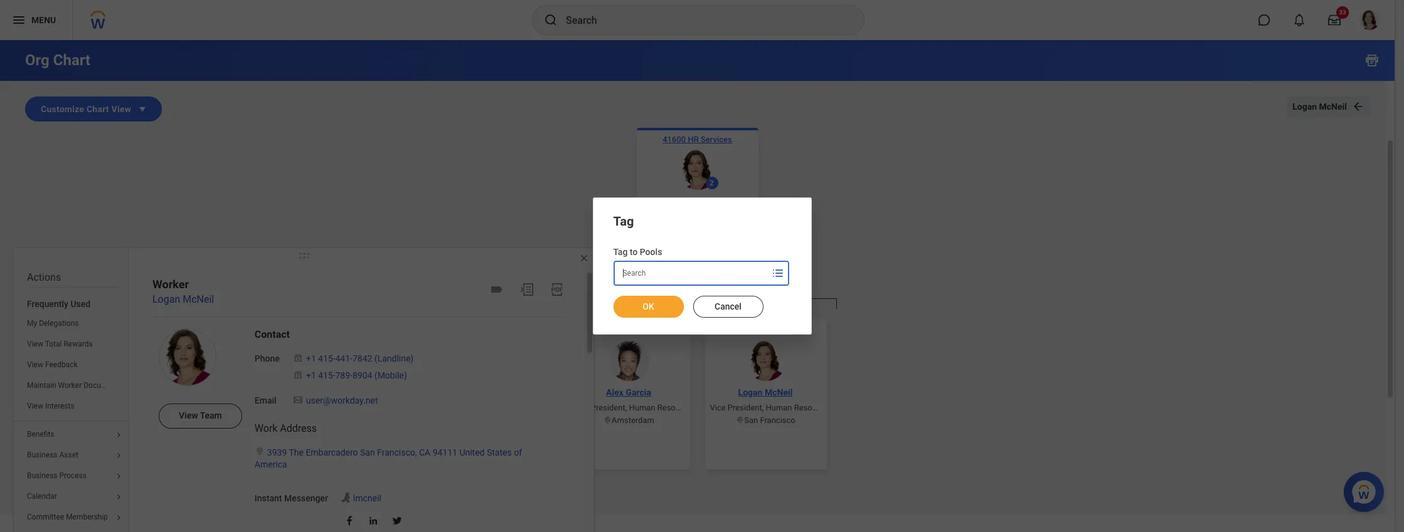 Task type: locate. For each thing, give the bounding box(es) containing it.
+1 for +1 415-789-8904 (mobile)
[[306, 371, 316, 381]]

1 human from the left
[[629, 403, 656, 413]]

president, down alex
[[591, 403, 627, 413]]

1 vertical spatial logan mcneil
[[670, 196, 724, 206]]

1 415- from the top
[[318, 354, 335, 364]]

vice president, human resources
[[573, 403, 696, 413], [710, 403, 833, 413]]

logan mcneil down the 2
[[670, 196, 724, 206]]

america
[[255, 460, 287, 470]]

logan mcneil link down worker
[[153, 294, 214, 306]]

logan mcneil link up san francisco
[[733, 386, 798, 399]]

1 resources from the left
[[658, 403, 696, 413]]

arrow left image
[[1352, 100, 1365, 113]]

1 vice president, human resources from the left
[[573, 403, 696, 413]]

vice president, human resources for garcia
[[573, 403, 696, 413]]

vice for alex garcia
[[573, 403, 589, 413]]

0 horizontal spatial resources
[[658, 403, 696, 413]]

+1 415-441-7842 (landline)
[[306, 354, 414, 364]]

8904
[[353, 371, 372, 381]]

user@workday.net link
[[306, 393, 378, 406]]

1 vertical spatial san
[[360, 448, 375, 458]]

0 vertical spatial chart
[[53, 51, 91, 69]]

2 president, from the left
[[728, 403, 764, 413]]

logan mcneil up san francisco
[[738, 388, 793, 398]]

chart right 'org'
[[53, 51, 91, 69]]

1 vertical spatial phone image
[[292, 370, 304, 380]]

415-
[[318, 354, 335, 364], [318, 371, 335, 381]]

2 resources from the left
[[794, 403, 833, 413]]

0 horizontal spatial logan mcneil
[[670, 196, 724, 206]]

prompts image
[[770, 266, 785, 281]]

0 vertical spatial tag
[[613, 214, 634, 229]]

worker
[[153, 278, 189, 291]]

1 horizontal spatial human
[[766, 403, 792, 413]]

mcneil
[[1320, 102, 1347, 112], [697, 196, 724, 206], [183, 294, 214, 306], [765, 388, 793, 398]]

ok button
[[613, 296, 684, 318]]

0 vertical spatial view
[[111, 104, 131, 114]]

san left francisco on the right of the page
[[744, 416, 758, 425]]

1 horizontal spatial location image
[[604, 417, 612, 425]]

region
[[613, 286, 791, 319]]

tag up to
[[613, 214, 634, 229]]

view left caret down image
[[111, 104, 131, 114]]

vice
[[573, 403, 589, 413], [710, 403, 726, 413]]

actions
[[27, 272, 61, 284]]

vice president, human resources up amsterdam
[[573, 403, 696, 413]]

+1 415-789-8904 (mobile) link
[[306, 368, 407, 381]]

41600 hr services, logan mcneil, 2 direct reports element
[[558, 309, 837, 533]]

states
[[487, 448, 512, 458]]

location image for vice
[[604, 417, 612, 425]]

ok
[[643, 302, 654, 312]]

logan mcneil link down the 2
[[665, 195, 729, 207]]

logan mcneil inside button
[[1293, 102, 1347, 112]]

0 vertical spatial san
[[744, 416, 758, 425]]

employee's photo (logan mcneil) image
[[159, 329, 217, 387]]

location image
[[604, 417, 612, 425], [255, 448, 265, 457]]

2 415- from the top
[[318, 371, 335, 381]]

user@workday.net
[[306, 396, 378, 406]]

2 human from the left
[[766, 403, 792, 413]]

phone image right the phone
[[292, 353, 304, 363]]

1 vertical spatial chart
[[87, 104, 109, 114]]

0 vertical spatial location image
[[604, 417, 612, 425]]

human
[[629, 403, 656, 413], [766, 403, 792, 413]]

0 horizontal spatial vice president, human resources
[[573, 403, 696, 413]]

415- up "789-"
[[318, 354, 335, 364]]

1 horizontal spatial logan mcneil link
[[665, 195, 729, 207]]

workday assistant region
[[1344, 468, 1389, 513]]

president, up location image
[[728, 403, 764, 413]]

chart right customize
[[87, 104, 109, 114]]

0 horizontal spatial president,
[[591, 403, 627, 413]]

1 vertical spatial tag
[[613, 247, 628, 257]]

0 vertical spatial logan mcneil
[[1293, 102, 1347, 112]]

aim image
[[339, 492, 352, 505]]

0 vertical spatial 415-
[[318, 354, 335, 364]]

view inside worker dialog
[[179, 411, 198, 421]]

resources
[[658, 403, 696, 413], [794, 403, 833, 413]]

president, for logan mcneil
[[728, 403, 764, 413]]

mcneil down worker
[[183, 294, 214, 306]]

1 horizontal spatial vice
[[710, 403, 726, 413]]

1 +1 from the top
[[306, 354, 316, 364]]

1 horizontal spatial view
[[179, 411, 198, 421]]

0 horizontal spatial view
[[111, 104, 131, 114]]

415- down 441-
[[318, 371, 335, 381]]

1 horizontal spatial resources
[[794, 403, 833, 413]]

human up francisco on the right of the page
[[766, 403, 792, 413]]

profile logan mcneil element
[[1352, 6, 1388, 34]]

2 phone image from the top
[[292, 370, 304, 380]]

1 president, from the left
[[591, 403, 627, 413]]

san inside "3939 the embarcadero san francisco, ca 94111 united states of america"
[[360, 448, 375, 458]]

contact
[[255, 329, 290, 341]]

0 vertical spatial logan mcneil link
[[665, 195, 729, 207]]

logan mcneil left 'arrow left' image on the right
[[1293, 102, 1347, 112]]

alex garcia
[[606, 388, 651, 398]]

logan inside worker logan mcneil
[[153, 294, 180, 306]]

vice president, human resources up san francisco
[[710, 403, 833, 413]]

logan mcneil button
[[1288, 97, 1370, 117]]

org chart main content
[[0, 40, 1395, 533]]

tag left to
[[613, 247, 628, 257]]

1 horizontal spatial vice president, human resources
[[710, 403, 833, 413]]

chart
[[53, 51, 91, 69], [87, 104, 109, 114]]

415- inside +1 415-441-7842 (landline) link
[[318, 354, 335, 364]]

3939
[[267, 448, 287, 458]]

0 horizontal spatial logan mcneil link
[[153, 294, 214, 306]]

1 vertical spatial location image
[[255, 448, 265, 457]]

location image inside '41600 hr services, logan mcneil, 2 direct reports' element
[[604, 417, 612, 425]]

work
[[255, 423, 278, 435]]

2 vice from the left
[[710, 403, 726, 413]]

+1 left "789-"
[[306, 371, 316, 381]]

1 horizontal spatial president,
[[728, 403, 764, 413]]

close image
[[579, 254, 589, 264]]

president,
[[591, 403, 627, 413], [728, 403, 764, 413]]

tag
[[613, 214, 634, 229], [613, 247, 628, 257]]

items selected list
[[292, 352, 414, 383]]

1 vertical spatial view
[[179, 411, 198, 421]]

chart for customize
[[87, 104, 109, 114]]

to
[[630, 247, 638, 257]]

ca
[[419, 448, 431, 458]]

human up amsterdam
[[629, 403, 656, 413]]

twitter image
[[391, 516, 403, 527]]

2
[[710, 179, 714, 187]]

441-
[[335, 354, 353, 364]]

+1 415-789-8904 (mobile)
[[306, 371, 407, 381]]

menu
[[14, 296, 132, 533]]

francisco
[[760, 416, 796, 425]]

logan mcneil link
[[665, 195, 729, 207], [153, 294, 214, 306], [733, 386, 798, 399]]

0 horizontal spatial location image
[[255, 448, 265, 457]]

phone image
[[292, 353, 304, 363], [292, 370, 304, 380]]

1 horizontal spatial san
[[744, 416, 758, 425]]

export to excel image
[[520, 282, 535, 297]]

location image up 'america'
[[255, 448, 265, 457]]

logan up location image
[[738, 388, 763, 398]]

415- for 441-
[[318, 354, 335, 364]]

view
[[111, 104, 131, 114], [179, 411, 198, 421]]

2 horizontal spatial logan mcneil link
[[733, 386, 798, 399]]

0 horizontal spatial human
[[629, 403, 656, 413]]

0 horizontal spatial san
[[360, 448, 375, 458]]

mcneil down the 2
[[697, 196, 724, 206]]

the
[[289, 448, 304, 458]]

phone
[[255, 354, 280, 364]]

2 vice president, human resources from the left
[[710, 403, 833, 413]]

2 horizontal spatial logan mcneil
[[1293, 102, 1347, 112]]

print org chart image
[[1365, 53, 1380, 68]]

view team button
[[159, 404, 242, 429]]

2 vertical spatial logan mcneil
[[738, 388, 793, 398]]

phone image up mail "image" in the bottom left of the page
[[292, 370, 304, 380]]

facebook image
[[344, 516, 355, 527]]

garcia
[[626, 388, 651, 398]]

view left 'team'
[[179, 411, 198, 421]]

(landline)
[[375, 354, 414, 364]]

worker logan mcneil
[[153, 278, 214, 306]]

2 tag from the top
[[613, 247, 628, 257]]

logan down worker
[[153, 294, 180, 306]]

7842
[[353, 354, 372, 364]]

(mobile)
[[375, 371, 407, 381]]

san left francisco,
[[360, 448, 375, 458]]

0 vertical spatial phone image
[[292, 353, 304, 363]]

1 vertical spatial logan mcneil link
[[153, 294, 214, 306]]

0 horizontal spatial vice
[[573, 403, 589, 413]]

mcneil left 'arrow left' image on the right
[[1320, 102, 1347, 112]]

president, for alex garcia
[[591, 403, 627, 413]]

notifications large image
[[1293, 14, 1306, 26]]

logan left 'arrow left' image on the right
[[1293, 102, 1317, 112]]

94111
[[433, 448, 457, 458]]

1 vertical spatial +1
[[306, 371, 316, 381]]

1 vice from the left
[[573, 403, 589, 413]]

1 vertical spatial 415-
[[318, 371, 335, 381]]

+1 left 441-
[[306, 354, 316, 364]]

logan
[[1293, 102, 1317, 112], [670, 196, 694, 206], [153, 294, 180, 306], [738, 388, 763, 398]]

org chart
[[25, 51, 91, 69]]

resources for alex garcia
[[658, 403, 696, 413]]

chart inside button
[[87, 104, 109, 114]]

san
[[744, 416, 758, 425], [360, 448, 375, 458]]

logan mcneil
[[1293, 102, 1347, 112], [670, 196, 724, 206], [738, 388, 793, 398]]

team
[[200, 411, 222, 421]]

inbox large image
[[1329, 14, 1341, 26]]

2 vertical spatial logan mcneil link
[[733, 386, 798, 399]]

tag for tag to pools
[[613, 247, 628, 257]]

1 phone image from the top
[[292, 353, 304, 363]]

location image for work
[[255, 448, 265, 457]]

customize chart view
[[41, 104, 131, 114]]

1 tag from the top
[[613, 214, 634, 229]]

0 vertical spatial +1
[[306, 354, 316, 364]]

415- inside +1 415-789-8904 (mobile) link
[[318, 371, 335, 381]]

789-
[[335, 371, 353, 381]]

+1
[[306, 354, 316, 364], [306, 371, 316, 381]]

alex
[[606, 388, 624, 398]]

location image down alex
[[604, 417, 612, 425]]

2 +1 from the top
[[306, 371, 316, 381]]

mcneil up francisco on the right of the page
[[765, 388, 793, 398]]



Task type: describe. For each thing, give the bounding box(es) containing it.
mcneil inside logan mcneil button
[[1320, 102, 1347, 112]]

chart for org
[[53, 51, 91, 69]]

instant
[[255, 494, 282, 504]]

instant messenger
[[255, 494, 328, 504]]

415- for 789-
[[318, 371, 335, 381]]

view team
[[179, 411, 222, 421]]

human for mcneil
[[766, 403, 792, 413]]

lmcneil
[[353, 494, 381, 504]]

tag image
[[490, 282, 505, 297]]

cancel
[[715, 302, 742, 312]]

tag to pools
[[613, 247, 662, 257]]

tag for tag
[[613, 214, 634, 229]]

+1 for +1 415-441-7842 (landline)
[[306, 354, 316, 364]]

work address
[[255, 423, 317, 435]]

hr
[[688, 135, 699, 144]]

41600
[[663, 135, 686, 144]]

move modal image
[[292, 249, 317, 264]]

3939 the embarcadero san francisco, ca 94111 united states of america
[[255, 448, 522, 470]]

region containing ok
[[613, 286, 791, 319]]

3939 the embarcadero san francisco, ca 94111 united states of america link
[[255, 446, 522, 470]]

vice president, human resources for mcneil
[[710, 403, 833, 413]]

logan down 41600
[[670, 196, 694, 206]]

francisco,
[[377, 448, 417, 458]]

san francisco
[[744, 416, 796, 425]]

messenger
[[284, 494, 328, 504]]

org
[[25, 51, 49, 69]]

resources for logan mcneil
[[794, 403, 833, 413]]

customize
[[41, 104, 84, 114]]

san inside '41600 hr services, logan mcneil, 2 direct reports' element
[[744, 416, 758, 425]]

logan inside button
[[1293, 102, 1317, 112]]

address
[[280, 423, 317, 435]]

Tag to Pools field
[[615, 262, 769, 285]]

mcneil inside '41600 hr services, logan mcneil, 2 direct reports' element
[[765, 388, 793, 398]]

of
[[514, 448, 522, 458]]

amsterdam
[[612, 416, 655, 425]]

phone image for +1 415-441-7842 (landline)
[[292, 353, 304, 363]]

cancel button
[[693, 296, 763, 318]]

pools
[[640, 247, 662, 257]]

location image
[[736, 417, 744, 425]]

embarcadero
[[306, 448, 358, 458]]

search image
[[543, 13, 559, 28]]

view inside org chart main content
[[111, 104, 131, 114]]

1 horizontal spatial logan mcneil
[[738, 388, 793, 398]]

linkedin image
[[368, 516, 379, 527]]

mcneil inside worker logan mcneil
[[183, 294, 214, 306]]

human for garcia
[[629, 403, 656, 413]]

caret down image
[[136, 103, 149, 115]]

+1 415-441-7842 (landline) link
[[306, 352, 414, 364]]

lmcneil link
[[353, 491, 381, 504]]

email
[[255, 396, 277, 406]]

vice for logan mcneil
[[710, 403, 726, 413]]

united
[[460, 448, 485, 458]]

41600 hr services link
[[660, 133, 735, 146]]

phone image for +1 415-789-8904 (mobile)
[[292, 370, 304, 380]]

logan mcneil link inside worker dialog
[[153, 294, 214, 306]]

menu inside worker dialog
[[14, 296, 132, 533]]

41600 hr services
[[663, 135, 732, 144]]

services
[[701, 135, 732, 144]]

alex garcia link
[[601, 386, 656, 399]]

view printable version (pdf) image
[[550, 282, 565, 297]]

mail image
[[292, 395, 304, 405]]

customize chart view button
[[25, 97, 162, 122]]

worker dialog
[[13, 248, 608, 533]]



Task type: vqa. For each thing, say whether or not it's contained in the screenshot.
chevron down image
no



